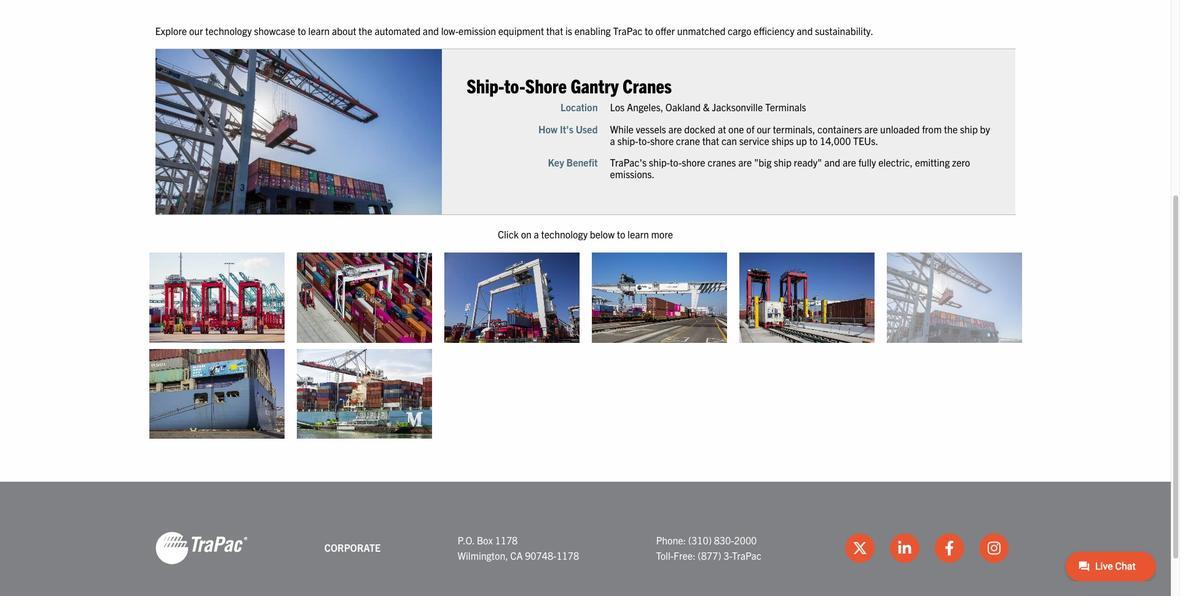 Task type: vqa. For each thing, say whether or not it's contained in the screenshot.
the Us in the Contact Us link
no



Task type: describe. For each thing, give the bounding box(es) containing it.
shore inside trapac's ship-to-shore cranes are "big ship ready" and are fully electric, emitting zero emissions.
[[682, 156, 705, 168]]

up
[[796, 134, 807, 147]]

trapac's ship-to-shore cranes are "big ship ready" and are fully electric, emitting zero emissions.
[[610, 156, 970, 180]]

how
[[538, 123, 558, 135]]

free:
[[674, 550, 696, 562]]

ship-to-shore gantry cranes
[[467, 73, 672, 97]]

key benefit
[[548, 156, 598, 168]]

wilmington,
[[458, 550, 508, 562]]

location
[[561, 101, 598, 113]]

ships
[[772, 134, 794, 147]]

explore
[[155, 24, 187, 37]]

benefit
[[566, 156, 598, 168]]

containers
[[818, 123, 862, 135]]

p.o. box 1178 wilmington, ca 90748-1178
[[458, 534, 579, 562]]

0 vertical spatial the
[[359, 24, 372, 37]]

to right below
[[617, 228, 625, 241]]

3-
[[724, 550, 732, 562]]

to- inside while vessels are docked at one of our terminals, containers are unloaded from the ship by a ship-to-shore crane that can service ships up to 14,000 teus.
[[638, 134, 650, 147]]

crane
[[676, 134, 700, 147]]

90748-
[[525, 550, 556, 562]]

ship inside trapac's ship-to-shore cranes are "big ship ready" and are fully electric, emitting zero emissions.
[[774, 156, 792, 168]]

to- inside trapac's ship-to-shore cranes are "big ship ready" and are fully electric, emitting zero emissions.
[[670, 156, 682, 168]]

and for ready"
[[824, 156, 840, 168]]

p.o.
[[458, 534, 474, 546]]

more
[[651, 228, 673, 241]]

(877)
[[698, 550, 721, 562]]

ship inside while vessels are docked at one of our terminals, containers are unloaded from the ship by a ship-to-shore crane that can service ships up to 14,000 teus.
[[960, 123, 978, 135]]

14,000
[[820, 134, 851, 147]]

about
[[332, 24, 356, 37]]

cargo
[[728, 24, 752, 37]]

are left "big
[[738, 156, 752, 168]]

trapac inside phone: (310) 830-2000 toll-free: (877) 3-trapac
[[732, 550, 761, 562]]

below
[[590, 228, 615, 241]]

trapac los angeles automated stacking crane image
[[297, 253, 432, 343]]

electric,
[[878, 156, 913, 168]]

trapac los angeles automated straddle carrier image
[[149, 253, 284, 343]]

offer
[[655, 24, 675, 37]]

0 vertical spatial 1178
[[495, 534, 518, 546]]

los angeles, oakland & jacksonville terminals
[[610, 101, 806, 113]]

by
[[980, 123, 990, 135]]

key
[[548, 156, 564, 168]]

"big
[[754, 156, 772, 168]]

click
[[498, 228, 519, 241]]

are left unloaded
[[864, 123, 878, 135]]

that inside while vessels are docked at one of our terminals, containers are unloaded from the ship by a ship-to-shore crane that can service ships up to 14,000 teus.
[[702, 134, 719, 147]]

jacksonville
[[712, 101, 763, 113]]

1 horizontal spatial learn
[[628, 228, 649, 241]]

shore inside while vessels are docked at one of our terminals, containers are unloaded from the ship by a ship-to-shore crane that can service ships up to 14,000 teus.
[[650, 134, 674, 147]]

2000
[[734, 534, 757, 546]]

and for automated
[[423, 24, 439, 37]]

how it's used
[[538, 123, 598, 135]]

unmatched
[[677, 24, 726, 37]]

ship- inside while vessels are docked at one of our terminals, containers are unloaded from the ship by a ship-to-shore crane that can service ships up to 14,000 teus.
[[617, 134, 638, 147]]

1 horizontal spatial 1178
[[556, 550, 579, 562]]

is
[[565, 24, 572, 37]]

service
[[739, 134, 769, 147]]

ca
[[510, 550, 523, 562]]

ship-
[[467, 73, 504, 97]]

toll-
[[656, 550, 674, 562]]

cranes
[[623, 73, 672, 97]]

enabling
[[575, 24, 611, 37]]

1 vertical spatial technology
[[541, 228, 588, 241]]

gantry
[[571, 73, 619, 97]]



Task type: locate. For each thing, give the bounding box(es) containing it.
0 horizontal spatial technology
[[205, 24, 252, 37]]

0 horizontal spatial the
[[359, 24, 372, 37]]

a
[[610, 134, 615, 147], [534, 228, 539, 241]]

1 horizontal spatial technology
[[541, 228, 588, 241]]

and down 14,000
[[824, 156, 840, 168]]

1 horizontal spatial to-
[[638, 134, 650, 147]]

unloaded
[[880, 123, 920, 135]]

ship- up trapac's
[[617, 134, 638, 147]]

1 horizontal spatial trapac
[[732, 550, 761, 562]]

one
[[728, 123, 744, 135]]

our right the explore
[[189, 24, 203, 37]]

phone: (310) 830-2000 toll-free: (877) 3-trapac
[[656, 534, 761, 562]]

1 horizontal spatial our
[[757, 123, 771, 135]]

are down oakland on the top
[[668, 123, 682, 135]]

1 horizontal spatial that
[[702, 134, 719, 147]]

1 vertical spatial that
[[702, 134, 719, 147]]

to right showcase
[[298, 24, 306, 37]]

sustainability.
[[815, 24, 873, 37]]

the inside while vessels are docked at one of our terminals, containers are unloaded from the ship by a ship-to-shore crane that can service ships up to 14,000 teus.
[[944, 123, 958, 135]]

0 vertical spatial ship-
[[617, 134, 638, 147]]

1 vertical spatial trapac
[[732, 550, 761, 562]]

fully
[[858, 156, 876, 168]]

1 vertical spatial learn
[[628, 228, 649, 241]]

trapac
[[613, 24, 643, 37], [732, 550, 761, 562]]

trapac los angeles automated radiation scanning image
[[739, 253, 874, 343]]

0 horizontal spatial that
[[546, 24, 563, 37]]

the right from
[[944, 123, 958, 135]]

0 vertical spatial a
[[610, 134, 615, 147]]

0 vertical spatial learn
[[308, 24, 330, 37]]

trapac's
[[610, 156, 647, 168]]

1 vertical spatial the
[[944, 123, 958, 135]]

to-
[[504, 73, 525, 97], [638, 134, 650, 147], [670, 156, 682, 168]]

technology left showcase
[[205, 24, 252, 37]]

corporate image
[[155, 531, 247, 566]]

and right efficiency
[[797, 24, 813, 37]]

box
[[477, 534, 493, 546]]

used
[[576, 123, 598, 135]]

0 horizontal spatial a
[[534, 228, 539, 241]]

ship left by
[[960, 123, 978, 135]]

1 vertical spatial to-
[[638, 134, 650, 147]]

a inside while vessels are docked at one of our terminals, containers are unloaded from the ship by a ship-to-shore crane that can service ships up to 14,000 teus.
[[610, 134, 615, 147]]

1 vertical spatial ship-
[[649, 156, 670, 168]]

830-
[[714, 534, 734, 546]]

to
[[298, 24, 306, 37], [645, 24, 653, 37], [809, 134, 818, 147], [617, 228, 625, 241]]

1178
[[495, 534, 518, 546], [556, 550, 579, 562]]

2 vertical spatial to-
[[670, 156, 682, 168]]

docked
[[684, 123, 716, 135]]

0 vertical spatial that
[[546, 24, 563, 37]]

oakland
[[666, 101, 701, 113]]

emissions.
[[610, 168, 655, 180]]

0 vertical spatial to-
[[504, 73, 525, 97]]

cranes
[[708, 156, 736, 168]]

click on a technology below to learn more
[[498, 228, 673, 241]]

the right about at the top of the page
[[359, 24, 372, 37]]

efficiency
[[754, 24, 794, 37]]

to inside while vessels are docked at one of our terminals, containers are unloaded from the ship by a ship-to-shore crane that can service ships up to 14,000 teus.
[[809, 134, 818, 147]]

are
[[668, 123, 682, 135], [864, 123, 878, 135], [738, 156, 752, 168], [843, 156, 856, 168]]

1 horizontal spatial ship-
[[649, 156, 670, 168]]

automated
[[375, 24, 421, 37]]

0 horizontal spatial our
[[189, 24, 203, 37]]

1 horizontal spatial a
[[610, 134, 615, 147]]

ready"
[[794, 156, 822, 168]]

0 horizontal spatial trapac
[[613, 24, 643, 37]]

0 horizontal spatial to-
[[504, 73, 525, 97]]

learn left about at the top of the page
[[308, 24, 330, 37]]

1 horizontal spatial shore
[[682, 156, 705, 168]]

1178 up ca
[[495, 534, 518, 546]]

ship-
[[617, 134, 638, 147], [649, 156, 670, 168]]

and
[[423, 24, 439, 37], [797, 24, 813, 37], [824, 156, 840, 168]]

our
[[189, 24, 203, 37], [757, 123, 771, 135]]

explore our technology showcase to learn about the automated and low-emission equipment that is enabling trapac to offer unmatched cargo efficiency and sustainability.
[[155, 24, 873, 37]]

shore left crane
[[650, 134, 674, 147]]

0 vertical spatial trapac
[[613, 24, 643, 37]]

1 vertical spatial a
[[534, 228, 539, 241]]

that
[[546, 24, 563, 37], [702, 134, 719, 147]]

1 vertical spatial shore
[[682, 156, 705, 168]]

trapac right enabling
[[613, 24, 643, 37]]

1 vertical spatial ship
[[774, 156, 792, 168]]

vessels
[[636, 123, 666, 135]]

to left offer
[[645, 24, 653, 37]]

are left fully
[[843, 156, 856, 168]]

(310)
[[688, 534, 712, 546]]

our inside while vessels are docked at one of our terminals, containers are unloaded from the ship by a ship-to-shore crane that can service ships up to 14,000 teus.
[[757, 123, 771, 135]]

showcase
[[254, 24, 295, 37]]

1 vertical spatial 1178
[[556, 550, 579, 562]]

ship-to-shore gantry cranes main content
[[143, 23, 1180, 445]]

0 horizontal spatial ship
[[774, 156, 792, 168]]

2 horizontal spatial and
[[824, 156, 840, 168]]

shore
[[525, 73, 567, 97]]

low-
[[441, 24, 459, 37]]

on
[[521, 228, 532, 241]]

0 horizontal spatial ship-
[[617, 134, 638, 147]]

ship right "big
[[774, 156, 792, 168]]

to right the up at the top right of page
[[809, 134, 818, 147]]

trapac down the 2000
[[732, 550, 761, 562]]

footer containing p.o. box 1178
[[0, 482, 1171, 596]]

0 vertical spatial our
[[189, 24, 203, 37]]

angeles,
[[627, 101, 663, 113]]

0 horizontal spatial learn
[[308, 24, 330, 37]]

shore
[[650, 134, 674, 147], [682, 156, 705, 168]]

learn left more
[[628, 228, 649, 241]]

equipment
[[498, 24, 544, 37]]

technology
[[205, 24, 252, 37], [541, 228, 588, 241]]

learn
[[308, 24, 330, 37], [628, 228, 649, 241]]

while
[[610, 123, 634, 135]]

trapac inside ship-to-shore gantry cranes "main content"
[[613, 24, 643, 37]]

1178 right ca
[[556, 550, 579, 562]]

of
[[746, 123, 754, 135]]

los
[[610, 101, 625, 113]]

corporate
[[324, 542, 381, 554]]

zero
[[952, 156, 970, 168]]

technology left below
[[541, 228, 588, 241]]

0 vertical spatial shore
[[650, 134, 674, 147]]

a up trapac's
[[610, 134, 615, 147]]

the
[[359, 24, 372, 37], [944, 123, 958, 135]]

0 vertical spatial ship
[[960, 123, 978, 135]]

1 horizontal spatial the
[[944, 123, 958, 135]]

that left can
[[702, 134, 719, 147]]

can
[[722, 134, 737, 147]]

to- right while
[[638, 134, 650, 147]]

it's
[[560, 123, 573, 135]]

1 horizontal spatial ship
[[960, 123, 978, 135]]

while vessels are docked at one of our terminals, containers are unloaded from the ship by a ship-to-shore crane that can service ships up to 14,000 teus.
[[610, 123, 990, 147]]

terminals
[[765, 101, 806, 113]]

footer
[[0, 482, 1171, 596]]

and inside trapac's ship-to-shore cranes are "big ship ready" and are fully electric, emitting zero emissions.
[[824, 156, 840, 168]]

0 vertical spatial technology
[[205, 24, 252, 37]]

teus.
[[853, 134, 878, 147]]

&
[[703, 101, 710, 113]]

emitting
[[915, 156, 950, 168]]

phone:
[[656, 534, 686, 546]]

that left is
[[546, 24, 563, 37]]

ship- inside trapac's ship-to-shore cranes are "big ship ready" and are fully electric, emitting zero emissions.
[[649, 156, 670, 168]]

a right on
[[534, 228, 539, 241]]

0 horizontal spatial shore
[[650, 134, 674, 147]]

ship
[[960, 123, 978, 135], [774, 156, 792, 168]]

1 horizontal spatial and
[[797, 24, 813, 37]]

shore down crane
[[682, 156, 705, 168]]

2 horizontal spatial to-
[[670, 156, 682, 168]]

terminals,
[[773, 123, 815, 135]]

0 horizontal spatial 1178
[[495, 534, 518, 546]]

0 horizontal spatial and
[[423, 24, 439, 37]]

to- down crane
[[670, 156, 682, 168]]

to- down explore our technology showcase to learn about the automated and low-emission equipment that is enabling trapac to offer unmatched cargo efficiency and sustainability.
[[504, 73, 525, 97]]

and left low-
[[423, 24, 439, 37]]

1 vertical spatial our
[[757, 123, 771, 135]]

at
[[718, 123, 726, 135]]

ship- right trapac's
[[649, 156, 670, 168]]

emission
[[459, 24, 496, 37]]

our right of
[[757, 123, 771, 135]]

from
[[922, 123, 942, 135]]



